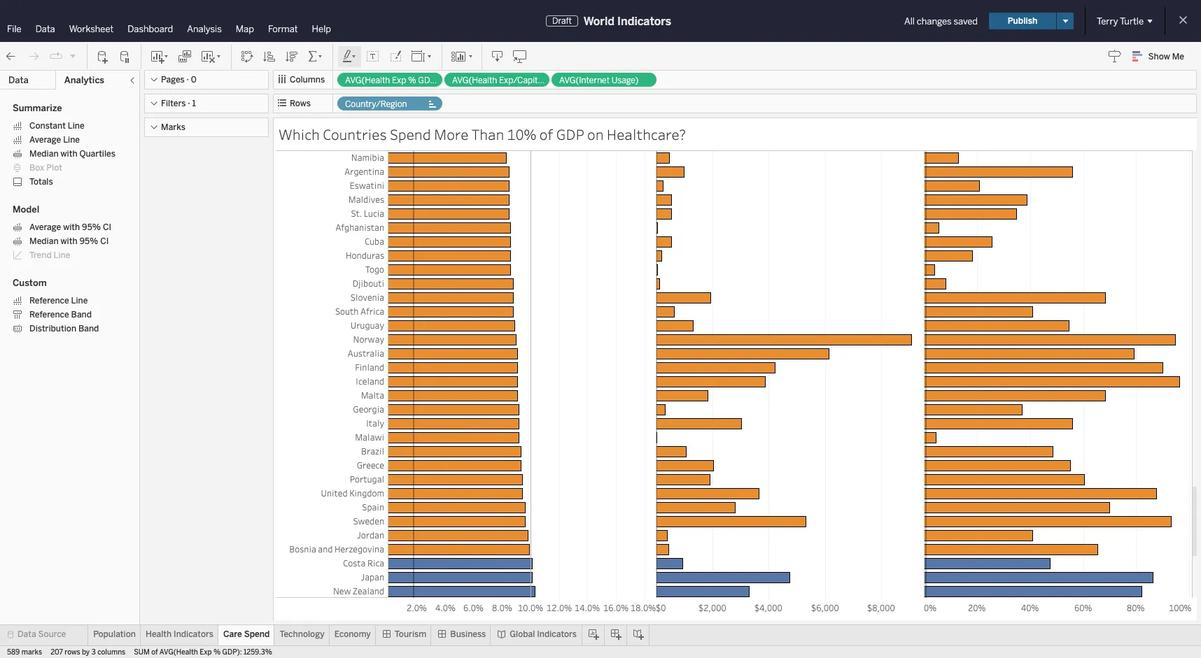 Task type: vqa. For each thing, say whether or not it's contained in the screenshot.
Testingggg 1
no



Task type: describe. For each thing, give the bounding box(es) containing it.
data source
[[17, 630, 66, 640]]

duplicate image
[[178, 49, 192, 63]]

pages · 0
[[161, 75, 197, 85]]

distribution band
[[29, 324, 99, 334]]

data guide image
[[1108, 49, 1122, 63]]

0 horizontal spatial spend
[[244, 630, 270, 640]]

totals image
[[307, 49, 324, 63]]

columns
[[290, 75, 325, 85]]

Djibouti, Country/Region. Press Space to toggle selection. Press Escape to go back to the left margin. Use arrow keys to navigate headers text field
[[276, 276, 388, 290]]

more
[[434, 125, 469, 144]]

Argentina, Country/Region. Press Space to toggle selection. Press Escape to go back to the left margin. Use arrow keys to navigate headers text field
[[276, 164, 388, 178]]

analysis
[[187, 24, 222, 34]]

box
[[29, 163, 44, 173]]

publish button
[[989, 13, 1056, 29]]

1
[[192, 99, 196, 108]]

10%
[[507, 125, 536, 144]]

open and edit this workbook in tableau desktop image
[[513, 49, 527, 63]]

0 vertical spatial %
[[408, 76, 416, 85]]

new worksheet image
[[150, 49, 169, 63]]

Togo, Country/Region. Press Space to toggle selection. Press Escape to go back to the left margin. Use arrow keys to navigate headers text field
[[276, 262, 388, 276]]

207 rows by 3 columns
[[51, 649, 125, 657]]

all changes saved
[[904, 16, 978, 26]]

summarize
[[13, 103, 62, 113]]

healthcare?
[[607, 125, 686, 144]]

Portugal, Country/Region. Press Space to toggle selection. Press Escape to go back to the left margin. Use arrow keys to navigate headers text field
[[276, 472, 388, 486]]

· for pages
[[187, 75, 189, 85]]

New Zealand, Country/Region. Press Space to toggle selection. Press Escape to go back to the left margin. Use arrow keys to navigate headers text field
[[276, 584, 388, 598]]

all
[[904, 16, 915, 26]]

technology
[[280, 630, 325, 640]]

show
[[1148, 52, 1170, 62]]

world
[[584, 14, 615, 28]]

Jordan, Country/Region. Press Space to toggle selection. Press Escape to go back to the left margin. Use arrow keys to navigate headers text field
[[276, 528, 388, 542]]

median with 95% ci
[[29, 237, 109, 246]]

distribution
[[29, 324, 76, 334]]

reference for reference line
[[29, 296, 69, 306]]

totals
[[29, 177, 53, 187]]

Bosnia and Herzegovina, Country/Region. Press Space to toggle selection. Press Escape to go back to the left margin. Use arrow keys to navigate headers text field
[[276, 542, 388, 556]]

207
[[51, 649, 63, 657]]

care
[[223, 630, 242, 640]]

publish
[[1008, 16, 1037, 26]]

highlight image
[[342, 49, 358, 63]]

Norway, Country/Region. Press Space to toggle selection. Press Escape to go back to the left margin. Use arrow keys to navigate headers text field
[[276, 332, 388, 346]]

1259.3%
[[244, 649, 272, 657]]

sum
[[134, 649, 150, 657]]

Malawi, Country/Region. Press Space to toggle selection. Press Escape to go back to the left margin. Use arrow keys to navigate headers text field
[[276, 430, 388, 444]]

Sweden, Country/Region. Press Space to toggle selection. Press Escape to go back to the left margin. Use arrow keys to navigate headers text field
[[276, 514, 388, 528]]

0
[[191, 75, 197, 85]]

box plot
[[29, 163, 62, 173]]

clear sheet image
[[200, 49, 223, 63]]

turtle
[[1120, 16, 1144, 26]]

line for reference line
[[71, 296, 88, 306]]

with for median with 95% ci
[[61, 237, 77, 246]]

Uruguay, Country/Region. Press Space to toggle selection. Press Escape to go back to the left margin. Use arrow keys to navigate headers text field
[[276, 318, 388, 332]]

median for median with 95% ci
[[29, 237, 59, 246]]

sorted descending by average of health exp % gdp within country/region image
[[285, 49, 299, 63]]

marks. press enter to open the view data window.. use arrow keys to navigate data visualization elements. image
[[388, 150, 1193, 659]]

marks
[[22, 649, 42, 657]]

country/region
[[345, 99, 407, 109]]

Iceland, Country/Region. Press Space to toggle selection. Press Escape to go back to the left margin. Use arrow keys to navigate headers text field
[[276, 374, 388, 388]]

Spain, Country/Region. Press Space to toggle selection. Press Escape to go back to the left margin. Use arrow keys to navigate headers text field
[[276, 500, 388, 514]]

usage)
[[612, 76, 639, 85]]

global indicators
[[510, 630, 577, 640]]

1 horizontal spatial exp
[[392, 76, 406, 85]]

marks
[[161, 122, 185, 132]]

avg(health exp/capita)
[[452, 76, 546, 85]]

0 vertical spatial data
[[35, 24, 55, 34]]

1 horizontal spatial spend
[[390, 125, 431, 144]]

which countries spend more than 10% of gdp on healthcare?
[[279, 125, 686, 144]]

filters · 1
[[161, 99, 196, 108]]

band for distribution band
[[78, 324, 99, 334]]

worksheet
[[69, 24, 114, 34]]

avg(internet usage)
[[559, 76, 639, 85]]

rows
[[65, 649, 80, 657]]

show me
[[1148, 52, 1184, 62]]

indicators for health indicators
[[174, 630, 213, 640]]

Honduras, Country/Region. Press Space to toggle selection. Press Escape to go back to the left margin. Use arrow keys to navigate headers text field
[[276, 248, 388, 262]]

source
[[38, 630, 66, 640]]

Brazil, Country/Region. Press Space to toggle selection. Press Escape to go back to the left margin. Use arrow keys to navigate headers text field
[[276, 444, 388, 458]]

format
[[268, 24, 298, 34]]

show mark labels image
[[366, 49, 380, 63]]

columns
[[97, 649, 125, 657]]

which
[[279, 125, 320, 144]]

avg(internet
[[559, 76, 610, 85]]

help
[[312, 24, 331, 34]]

health
[[146, 630, 172, 640]]

draft
[[552, 16, 572, 26]]

band for reference band
[[71, 310, 92, 320]]

0 horizontal spatial replay animation image
[[49, 49, 63, 63]]

Maldives, Country/Region. Press Space to toggle selection. Press Escape to go back to the left margin. Use arrow keys to navigate headers text field
[[276, 192, 388, 206]]

constant line
[[29, 121, 84, 131]]

indicators for world indicators
[[617, 14, 671, 28]]

avg(health for avg(health exp % gdp)
[[345, 76, 390, 85]]

constant
[[29, 121, 66, 131]]

population
[[93, 630, 136, 640]]

Australia, Country/Region. Press Space to toggle selection. Press Escape to go back to the left margin. Use arrow keys to navigate headers text field
[[276, 346, 388, 360]]

Eswatini, Country/Region. Press Space to toggle selection. Press Escape to go back to the left margin. Use arrow keys to navigate headers text field
[[276, 178, 388, 192]]

show/hide cards image
[[451, 49, 473, 63]]

Finland, Country/Region. Press Space to toggle selection. Press Escape to go back to the left margin. Use arrow keys to navigate headers text field
[[276, 360, 388, 374]]

avg(health for avg(health exp/capita)
[[452, 76, 497, 85]]

3
[[91, 649, 96, 657]]

plot
[[46, 163, 62, 173]]

business
[[450, 630, 486, 640]]

terry turtle
[[1097, 16, 1144, 26]]



Task type: locate. For each thing, give the bounding box(es) containing it.
United Kingdom, Country/Region. Press Space to toggle selection. Press Escape to go back to the left margin. Use arrow keys to navigate headers text field
[[276, 486, 388, 500]]

with down average line
[[61, 149, 77, 159]]

reference up reference band
[[29, 296, 69, 306]]

line for trend line
[[54, 251, 70, 260]]

global
[[510, 630, 535, 640]]

1 vertical spatial with
[[63, 223, 80, 232]]

file
[[7, 24, 21, 34]]

line down median with 95% ci in the left of the page
[[54, 251, 70, 260]]

2 horizontal spatial indicators
[[617, 14, 671, 28]]

2 horizontal spatial avg(health
[[452, 76, 497, 85]]

0 horizontal spatial of
[[151, 649, 158, 657]]

1 horizontal spatial of
[[539, 125, 553, 144]]

by
[[82, 649, 90, 657]]

average with 95% ci
[[29, 223, 111, 232]]

1 vertical spatial median
[[29, 237, 59, 246]]

average down "constant"
[[29, 135, 61, 145]]

0 vertical spatial with
[[61, 149, 77, 159]]

saved
[[954, 16, 978, 26]]

1 vertical spatial %
[[213, 649, 221, 657]]

data
[[35, 24, 55, 34], [8, 75, 29, 85], [17, 630, 36, 640]]

sum of avg(health exp % gdp): 1259.3%
[[134, 649, 272, 657]]

spend left more
[[390, 125, 431, 144]]

95%
[[82, 223, 101, 232], [79, 237, 98, 246]]

median up box plot
[[29, 149, 59, 159]]

indicators up the sum of avg(health exp % gdp): 1259.3%
[[174, 630, 213, 640]]

median for median with quartiles
[[29, 149, 59, 159]]

% left gdp)
[[408, 76, 416, 85]]

1 vertical spatial ·
[[188, 99, 190, 108]]

average down model
[[29, 223, 61, 232]]

0 vertical spatial reference
[[29, 296, 69, 306]]

median up trend
[[29, 237, 59, 246]]

line up median with quartiles
[[63, 135, 80, 145]]

0 horizontal spatial exp
[[200, 649, 212, 657]]

sorted ascending by average of health exp % gdp within country/region image
[[262, 49, 276, 63]]

health indicators
[[146, 630, 213, 640]]

reference line
[[29, 296, 88, 306]]

1 vertical spatial spend
[[244, 630, 270, 640]]

show me button
[[1126, 45, 1197, 67]]

of left gdp
[[539, 125, 553, 144]]

0 vertical spatial average
[[29, 135, 61, 145]]

1 vertical spatial 95%
[[79, 237, 98, 246]]

0 vertical spatial 95%
[[82, 223, 101, 232]]

Namibia, Country/Region. Press Space to toggle selection. Press Escape to go back to the left margin. Use arrow keys to navigate headers text field
[[276, 150, 388, 164]]

0 horizontal spatial %
[[213, 649, 221, 657]]

1 vertical spatial data
[[8, 75, 29, 85]]

avg(health
[[345, 76, 390, 85], [452, 76, 497, 85], [159, 649, 198, 657]]

exp/capita)
[[499, 76, 546, 85]]

1 median from the top
[[29, 149, 59, 159]]

with up median with 95% ci in the left of the page
[[63, 223, 80, 232]]

95% for median with 95% ci
[[79, 237, 98, 246]]

with for median with quartiles
[[61, 149, 77, 159]]

0 vertical spatial ci
[[103, 223, 111, 232]]

St. Lucia, Country/Region. Press Space to toggle selection. Press Escape to go back to the left margin. Use arrow keys to navigate headers text field
[[276, 206, 388, 220]]

average for average with 95% ci
[[29, 223, 61, 232]]

% left gdp):
[[213, 649, 221, 657]]

2 vertical spatial data
[[17, 630, 36, 640]]

589
[[7, 649, 20, 657]]

average line
[[29, 135, 80, 145]]

1 vertical spatial average
[[29, 223, 61, 232]]

format workbook image
[[388, 49, 402, 63]]

Costa Rica, Country/Region. Press Space to toggle selection. Press Escape to go back to the left margin. Use arrow keys to navigate headers text field
[[276, 556, 388, 570]]

model
[[13, 204, 39, 215]]

replay animation image right the redo icon
[[49, 49, 63, 63]]

1 vertical spatial of
[[151, 649, 158, 657]]

collapse image
[[128, 76, 136, 85]]

band up "distribution band" on the left
[[71, 310, 92, 320]]

average
[[29, 135, 61, 145], [29, 223, 61, 232]]

1 vertical spatial reference
[[29, 310, 69, 320]]

·
[[187, 75, 189, 85], [188, 99, 190, 108]]

average for average line
[[29, 135, 61, 145]]

with
[[61, 149, 77, 159], [63, 223, 80, 232], [61, 237, 77, 246]]

95% down average with 95% ci
[[79, 237, 98, 246]]

spend
[[390, 125, 431, 144], [244, 630, 270, 640]]

trend line
[[29, 251, 70, 260]]

replay animation image up analytics
[[69, 51, 77, 60]]

1 horizontal spatial %
[[408, 76, 416, 85]]

quartiles
[[79, 149, 115, 159]]

· left 1
[[188, 99, 190, 108]]

countries
[[323, 125, 387, 144]]

reference band
[[29, 310, 92, 320]]

line up average line
[[68, 121, 84, 131]]

Cuba, Country/Region. Press Space to toggle selection. Press Escape to go back to the left margin. Use arrow keys to navigate headers text field
[[276, 234, 388, 248]]

reference
[[29, 296, 69, 306], [29, 310, 69, 320]]

band down reference band
[[78, 324, 99, 334]]

with down average with 95% ci
[[61, 237, 77, 246]]

ci for average with 95% ci
[[103, 223, 111, 232]]

avg(health down health indicators
[[159, 649, 198, 657]]

avg(health down the 'show mark labels' icon
[[345, 76, 390, 85]]

avg(health down show/hide cards image
[[452, 76, 497, 85]]

on
[[587, 125, 604, 144]]

spend up the 1259.3%
[[244, 630, 270, 640]]

Slovenia, Country/Region. Press Space to toggle selection. Press Escape to go back to the left margin. Use arrow keys to navigate headers text field
[[276, 290, 388, 304]]

0 horizontal spatial indicators
[[174, 630, 213, 640]]

· left 0
[[187, 75, 189, 85]]

filters
[[161, 99, 186, 108]]

data up the redo icon
[[35, 24, 55, 34]]

terry
[[1097, 16, 1118, 26]]

1 horizontal spatial indicators
[[537, 630, 577, 640]]

indicators right global
[[537, 630, 577, 640]]

1 vertical spatial exp
[[200, 649, 212, 657]]

Japan, Country/Region. Press Space to toggle selection. Press Escape to go back to the left margin. Use arrow keys to navigate headers text field
[[276, 570, 388, 584]]

1 horizontal spatial replay animation image
[[69, 51, 77, 60]]

Greece, Country/Region. Press Space to toggle selection. Press Escape to go back to the left margin. Use arrow keys to navigate headers text field
[[276, 458, 388, 472]]

new data source image
[[96, 49, 110, 63]]

589 marks
[[7, 649, 42, 657]]

redo image
[[27, 49, 41, 63]]

ci
[[103, 223, 111, 232], [100, 237, 109, 246]]

dashboard
[[128, 24, 173, 34]]

South Africa, Country/Region. Press Space to toggle selection. Press Escape to go back to the left margin. Use arrow keys to navigate headers text field
[[276, 304, 388, 318]]

tourism
[[395, 630, 427, 640]]

band
[[71, 310, 92, 320], [78, 324, 99, 334]]

with for average with 95% ci
[[63, 223, 80, 232]]

world indicators
[[584, 14, 671, 28]]

exp left gdp):
[[200, 649, 212, 657]]

line for average line
[[63, 135, 80, 145]]

gdp
[[556, 125, 584, 144]]

0 vertical spatial exp
[[392, 76, 406, 85]]

Malta, Country/Region. Press Space to toggle selection. Press Escape to go back to the left margin. Use arrow keys to navigate headers text field
[[276, 388, 388, 402]]

· for filters
[[188, 99, 190, 108]]

avg(health exp % gdp)
[[345, 76, 439, 85]]

median with quartiles
[[29, 149, 115, 159]]

1 average from the top
[[29, 135, 61, 145]]

undo image
[[4, 49, 18, 63]]

line for constant line
[[68, 121, 84, 131]]

of right sum
[[151, 649, 158, 657]]

Italy, Country/Region. Press Space to toggle selection. Press Escape to go back to the left margin. Use arrow keys to navigate headers text field
[[276, 416, 388, 430]]

economy
[[334, 630, 371, 640]]

of
[[539, 125, 553, 144], [151, 649, 158, 657]]

1 vertical spatial ci
[[100, 237, 109, 246]]

me
[[1172, 52, 1184, 62]]

than
[[472, 125, 504, 144]]

pause auto updates image
[[118, 49, 132, 63]]

ci for median with 95% ci
[[100, 237, 109, 246]]

reference up distribution
[[29, 310, 69, 320]]

data down undo image
[[8, 75, 29, 85]]

exp down format workbook image
[[392, 76, 406, 85]]

1 reference from the top
[[29, 296, 69, 306]]

0 vertical spatial ·
[[187, 75, 189, 85]]

care spend
[[223, 630, 270, 640]]

gdp)
[[418, 76, 439, 85]]

map
[[236, 24, 254, 34]]

Afghanistan, Country/Region. Press Space to toggle selection. Press Escape to go back to the left margin. Use arrow keys to navigate headers text field
[[276, 220, 388, 234]]

reference for reference band
[[29, 310, 69, 320]]

2 average from the top
[[29, 223, 61, 232]]

swap rows and columns image
[[240, 49, 254, 63]]

pages
[[161, 75, 185, 85]]

ci up median with 95% ci in the left of the page
[[103, 223, 111, 232]]

2 vertical spatial with
[[61, 237, 77, 246]]

1 vertical spatial band
[[78, 324, 99, 334]]

gdp):
[[222, 649, 242, 657]]

analytics
[[64, 75, 104, 85]]

fit image
[[411, 49, 433, 63]]

rows
[[290, 99, 311, 108]]

95% up median with 95% ci in the left of the page
[[82, 223, 101, 232]]

indicators for global indicators
[[537, 630, 577, 640]]

ci down average with 95% ci
[[100, 237, 109, 246]]

data up 589 marks
[[17, 630, 36, 640]]

Georgia, Country/Region. Press Space to toggle selection. Press Escape to go back to the left margin. Use arrow keys to navigate headers text field
[[276, 402, 388, 416]]

download image
[[491, 49, 505, 63]]

line up reference band
[[71, 296, 88, 306]]

0 vertical spatial spend
[[390, 125, 431, 144]]

0 horizontal spatial avg(health
[[159, 649, 198, 657]]

indicators right world in the top of the page
[[617, 14, 671, 28]]

trend
[[29, 251, 52, 260]]

2 median from the top
[[29, 237, 59, 246]]

median
[[29, 149, 59, 159], [29, 237, 59, 246]]

changes
[[917, 16, 952, 26]]

2 reference from the top
[[29, 310, 69, 320]]

0 vertical spatial band
[[71, 310, 92, 320]]

95% for average with 95% ci
[[82, 223, 101, 232]]

replay animation image
[[49, 49, 63, 63], [69, 51, 77, 60]]

0 vertical spatial median
[[29, 149, 59, 159]]

1 horizontal spatial avg(health
[[345, 76, 390, 85]]

custom
[[13, 278, 47, 288]]

indicators
[[617, 14, 671, 28], [174, 630, 213, 640], [537, 630, 577, 640]]

0 vertical spatial of
[[539, 125, 553, 144]]

line
[[68, 121, 84, 131], [63, 135, 80, 145], [54, 251, 70, 260], [71, 296, 88, 306]]



